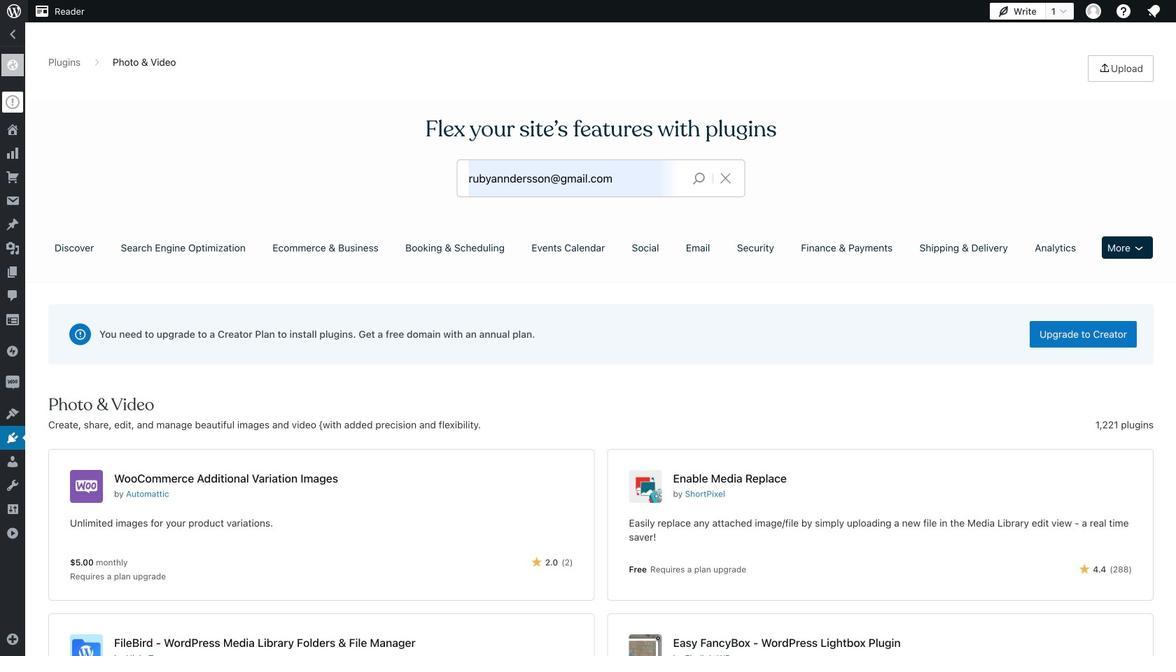 Task type: vqa. For each thing, say whether or not it's contained in the screenshot.
img
yes



Task type: describe. For each thing, give the bounding box(es) containing it.
manage your notifications image
[[1146, 3, 1162, 20]]

close search image
[[708, 170, 743, 187]]



Task type: locate. For each thing, give the bounding box(es) containing it.
my profile image
[[1086, 4, 1102, 19]]

help image
[[1116, 3, 1132, 20]]

2 img image from the top
[[6, 376, 20, 390]]

None search field
[[458, 160, 745, 197]]

img image
[[6, 345, 20, 359], [6, 376, 20, 390]]

main content
[[43, 55, 1159, 657]]

plugin icon image
[[70, 471, 103, 503], [629, 471, 662, 503], [70, 635, 103, 657], [629, 635, 662, 657]]

1 img image from the top
[[6, 345, 20, 359]]

0 vertical spatial img image
[[6, 345, 20, 359]]

manage your sites image
[[6, 3, 22, 20]]

1 vertical spatial img image
[[6, 376, 20, 390]]



